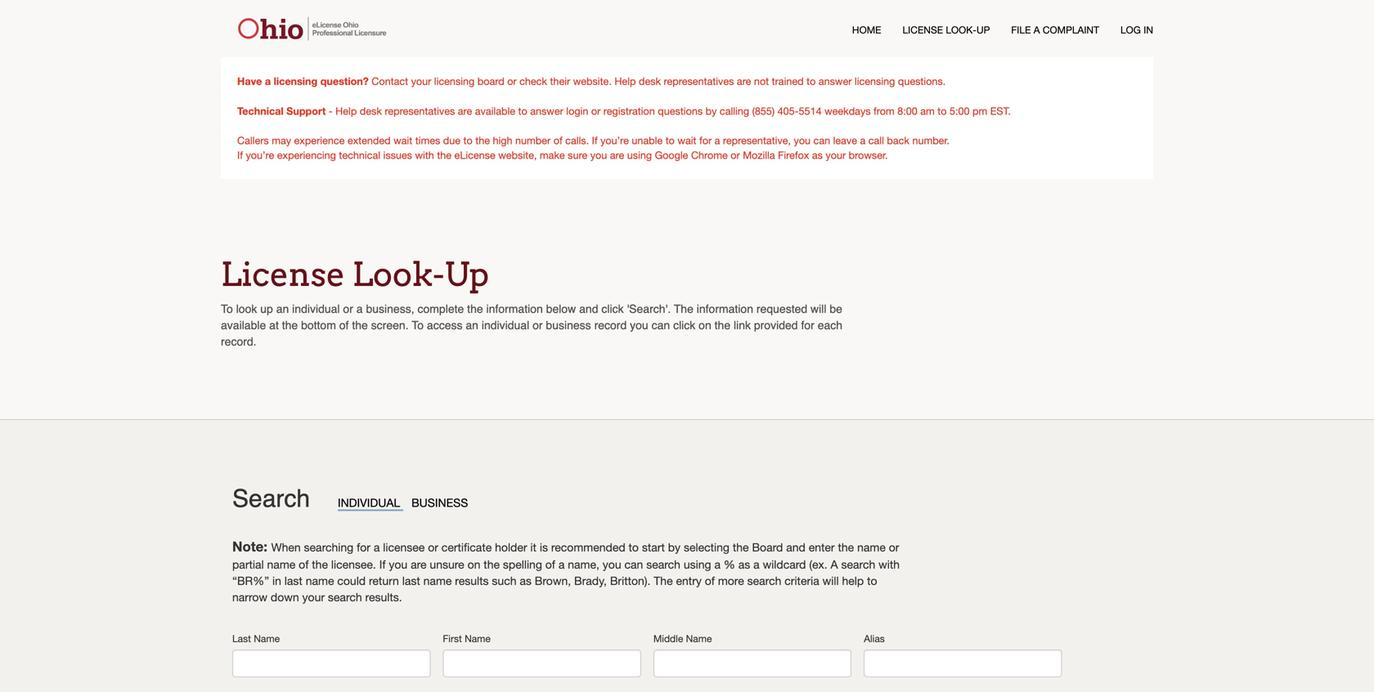 Task type: describe. For each thing, give the bounding box(es) containing it.
available inside license look-up to look up an individual or a business, complete the information below and click 'search'. the information requested will be available at the bottom of the screen. to access an individual or business record you can click on the link provided for each record.
[[221, 319, 266, 332]]

you inside license look-up to look up an individual or a business, complete the information below and click 'search'. the information requested will be available at the bottom of the screen. to access an individual or business record you can click on the link provided for each record.
[[630, 319, 648, 332]]

high
[[493, 135, 512, 146]]

record
[[594, 319, 627, 332]]

2 wait from the left
[[678, 135, 696, 146]]

1 vertical spatial as
[[738, 558, 750, 572]]

a down board
[[753, 558, 760, 572]]

question?
[[320, 75, 369, 87]]

results.
[[365, 591, 402, 604]]

criteria
[[785, 575, 819, 588]]

available inside technical support - help desk representatives are available to answer login or registration questions by calling (855) 405-5514 weekdays from 8:00 am to 5:00 pm est.
[[475, 105, 515, 117]]

search down could
[[328, 591, 362, 604]]

the up a
[[838, 541, 854, 555]]

8:00
[[897, 105, 917, 117]]

license look-up
[[903, 24, 990, 35]]

searching
[[304, 541, 354, 555]]

2 last from the left
[[402, 575, 420, 588]]

narrow
[[232, 591, 267, 604]]

individual link
[[338, 496, 403, 512]]

link
[[734, 319, 751, 332]]

middle
[[653, 633, 683, 645]]

mozilla
[[743, 149, 775, 161]]

%
[[724, 558, 735, 572]]

and inside when searching for a licensee or certificate holder it is recommended to start by selecting the board and enter the name or partial name of the licensee. if you are unsure on the spelling of a name, you can search using a % as a wildcard (ex.  a search with "br%" in last name could return last name results such as brown, brady, britton). the entry of more search criteria will help to narrow down your search results.
[[786, 541, 805, 555]]

1 horizontal spatial click
[[673, 319, 695, 332]]

you up firefox at the right of the page
[[794, 135, 811, 146]]

your inside callers may experience extended wait times due to the high number of calls. if you're unable to wait for a representative, you can leave a call back number. if you're experiencing technical issues with the elicense website, make sure you are using google chrome or mozilla firefox as your browser.
[[826, 149, 846, 161]]

'search'.
[[627, 303, 671, 316]]

are inside have a licensing question? contact your licensing board or check their website. help desk representatives are not trained to answer licensing questions.
[[737, 75, 751, 87]]

you up britton).
[[603, 558, 621, 572]]

name up in
[[267, 558, 295, 572]]

a up "brown,"
[[558, 558, 565, 572]]

bottom
[[301, 319, 336, 332]]

down
[[271, 591, 299, 604]]

have
[[237, 75, 262, 87]]

provided
[[754, 319, 798, 332]]

on inside when searching for a licensee or certificate holder it is recommended to start by selecting the board and enter the name or partial name of the licensee. if you are unsure on the spelling of a name, you can search using a % as a wildcard (ex.  a search with "br%" in last name could return last name results such as brown, brady, britton). the entry of more search criteria will help to narrow down your search results.
[[467, 558, 480, 572]]

make
[[540, 149, 565, 161]]

individual business
[[338, 496, 468, 510]]

britton).
[[610, 575, 651, 588]]

2 vertical spatial as
[[520, 575, 532, 588]]

licensee.
[[331, 558, 376, 572]]

of inside callers may experience extended wait times due to the high number of calls. if you're unable to wait for a representative, you can leave a call back number. if you're experiencing technical issues with the elicense website, make sure you are using google chrome or mozilla firefox as your browser.
[[553, 135, 562, 146]]

1 vertical spatial to
[[412, 319, 424, 332]]

or up 'unsure'
[[428, 541, 438, 555]]

in
[[1144, 24, 1153, 35]]

note:
[[232, 539, 271, 555]]

support
[[286, 105, 326, 117]]

a right file
[[1034, 24, 1040, 35]]

1 vertical spatial if
[[237, 149, 243, 161]]

0 vertical spatial you're
[[600, 135, 629, 146]]

last
[[232, 633, 251, 645]]

brady,
[[574, 575, 607, 588]]

on inside license look-up to look up an individual or a business, complete the information below and click 'search'. the information requested will be available at the bottom of the screen. to access an individual or business record you can click on the link provided for each record.
[[699, 319, 711, 332]]

a inside license look-up to look up an individual or a business, complete the information below and click 'search'. the information requested will be available at the bottom of the screen. to access an individual or business record you can click on the link provided for each record.
[[356, 303, 363, 316]]

the right complete
[[467, 303, 483, 316]]

the down due at the top
[[437, 149, 452, 161]]

answer inside technical support - help desk representatives are available to answer login or registration questions by calling (855) 405-5514 weekdays from 8:00 am to 5:00 pm est.
[[530, 105, 563, 117]]

a
[[831, 558, 838, 572]]

0 horizontal spatial licensing
[[274, 75, 318, 87]]

license look-up to look up an individual or a business, complete the information below and click 'search'. the information requested will be available at the bottom of the screen. to access an individual or business record you can click on the link provided for each record.
[[221, 255, 842, 348]]

desk inside have a licensing question? contact your licensing board or check their website. help desk representatives are not trained to answer licensing questions.
[[639, 75, 661, 87]]

each
[[818, 319, 842, 332]]

0 vertical spatial individual
[[292, 303, 340, 316]]

board
[[752, 541, 783, 555]]

business link
[[411, 496, 468, 510]]

technical
[[237, 105, 284, 117]]

in
[[272, 575, 281, 588]]

name for first name
[[465, 633, 491, 645]]

search up help
[[841, 558, 875, 572]]

elicense ohio professional licensure image
[[232, 16, 396, 41]]

or right enter
[[889, 541, 899, 555]]

return
[[369, 575, 399, 588]]

below
[[546, 303, 576, 316]]

the up "elicense"
[[475, 135, 490, 146]]

to right am
[[937, 105, 947, 117]]

search down start
[[646, 558, 680, 572]]

holder
[[495, 541, 527, 555]]

recommended
[[551, 541, 625, 555]]

times
[[415, 135, 440, 146]]

to up google
[[666, 135, 675, 146]]

the down searching at bottom
[[312, 558, 328, 572]]

weekdays
[[824, 105, 871, 117]]

2 horizontal spatial licensing
[[855, 75, 895, 87]]

representatives inside have a licensing question? contact your licensing board or check their website. help desk representatives are not trained to answer licensing questions.
[[664, 75, 734, 87]]

the left screen. at the left
[[352, 319, 368, 332]]

board
[[477, 75, 504, 87]]

not
[[754, 75, 769, 87]]

the left the link
[[715, 319, 730, 332]]

am
[[920, 105, 935, 117]]

technical
[[339, 149, 380, 161]]

alias
[[864, 633, 885, 645]]

requested
[[756, 303, 807, 316]]

name,
[[568, 558, 599, 572]]

0 vertical spatial click
[[601, 303, 624, 316]]

a right have
[[265, 75, 271, 87]]

for inside callers may experience extended wait times due to the high number of calls. if you're unable to wait for a representative, you can leave a call back number. if you're experiencing technical issues with the elicense website, make sure you are using google chrome or mozilla firefox as your browser.
[[699, 135, 712, 146]]

number.
[[912, 135, 950, 146]]

complaint
[[1043, 24, 1099, 35]]

experience
[[294, 135, 345, 146]]

contact
[[372, 75, 408, 87]]

representatives inside technical support - help desk representatives are available to answer login or registration questions by calling (855) 405-5514 weekdays from 8:00 am to 5:00 pm est.
[[385, 105, 455, 117]]

the up %
[[733, 541, 749, 555]]

of inside license look-up to look up an individual or a business, complete the information below and click 'search'. the information requested will be available at the bottom of the screen. to access an individual or business record you can click on the link provided for each record.
[[339, 319, 349, 332]]

you right sure
[[590, 149, 607, 161]]

to up "number"
[[518, 105, 527, 117]]

can for up
[[652, 319, 670, 332]]

help inside technical support - help desk representatives are available to answer login or registration questions by calling (855) 405-5514 weekdays from 8:00 am to 5:00 pm est.
[[335, 105, 357, 117]]

a left licensee
[[374, 541, 380, 555]]

file a complaint link
[[1011, 23, 1099, 37]]

of up "brown,"
[[545, 558, 555, 572]]

by inside when searching for a licensee or certificate holder it is recommended to start by selecting the board and enter the name or partial name of the licensee. if you are unsure on the spelling of a name, you can search using a % as a wildcard (ex.  a search with "br%" in last name could return last name results such as brown, brady, britton). the entry of more search criteria will help to narrow down your search results.
[[668, 541, 681, 555]]

a up chrome
[[715, 135, 720, 146]]

your inside have a licensing question? contact your licensing board or check their website. help desk representatives are not trained to answer licensing questions.
[[411, 75, 431, 87]]

est.
[[990, 105, 1011, 117]]

firefox
[[778, 149, 809, 161]]

with inside when searching for a licensee or certificate holder it is recommended to start by selecting the board and enter the name or partial name of the licensee. if you are unsure on the spelling of a name, you can search using a % as a wildcard (ex.  a search with "br%" in last name could return last name results such as brown, brady, britton). the entry of more search criteria will help to narrow down your search results.
[[878, 558, 900, 572]]

callers
[[237, 135, 269, 146]]

1 vertical spatial individual
[[482, 319, 529, 332]]

are inside technical support - help desk representatives are available to answer login or registration questions by calling (855) 405-5514 weekdays from 8:00 am to 5:00 pm est.
[[458, 105, 472, 117]]

license look-up link
[[903, 23, 990, 37]]

will inside license look-up to look up an individual or a business, complete the information below and click 'search'. the information requested will be available at the bottom of the screen. to access an individual or business record you can click on the link provided for each record.
[[811, 303, 826, 316]]

it
[[530, 541, 536, 555]]

questions.
[[898, 75, 946, 87]]

access
[[427, 319, 462, 332]]

405-
[[777, 105, 799, 117]]

website,
[[498, 149, 537, 161]]

to left start
[[629, 541, 639, 555]]

5514
[[799, 105, 822, 117]]

to inside have a licensing question? contact your licensing board or check their website. help desk representatives are not trained to answer licensing questions.
[[807, 75, 816, 87]]

or left business
[[533, 319, 543, 332]]

complete
[[418, 303, 464, 316]]

you down licensee
[[389, 558, 407, 572]]

website.
[[573, 75, 612, 87]]

the up the such
[[484, 558, 500, 572]]

using inside callers may experience extended wait times due to the high number of calls. if you're unable to wait for a representative, you can leave a call back number. if you're experiencing technical issues with the elicense website, make sure you are using google chrome or mozilla firefox as your browser.
[[627, 149, 652, 161]]

a left call
[[860, 135, 866, 146]]

certificate
[[441, 541, 492, 555]]

registration
[[603, 105, 655, 117]]

can for for
[[624, 558, 643, 572]]

is
[[540, 541, 548, 555]]

the right at
[[282, 319, 298, 332]]

1 horizontal spatial licensing
[[434, 75, 475, 87]]

brown,
[[535, 575, 571, 588]]

0 horizontal spatial you're
[[246, 149, 274, 161]]



Task type: vqa. For each thing, say whether or not it's contained in the screenshot.
text box
no



Task type: locate. For each thing, give the bounding box(es) containing it.
0 vertical spatial representatives
[[664, 75, 734, 87]]

up for license look-up to look up an individual or a business, complete the information below and click 'search'. the information requested will be available at the bottom of the screen. to access an individual or business record you can click on the link provided for each record.
[[444, 255, 489, 294]]

1 vertical spatial your
[[826, 149, 846, 161]]

desk up the registration
[[639, 75, 661, 87]]

0 horizontal spatial information
[[486, 303, 543, 316]]

help
[[842, 575, 864, 588]]

last
[[284, 575, 302, 588], [402, 575, 420, 588]]

0 vertical spatial can
[[813, 135, 830, 146]]

licensing up support
[[274, 75, 318, 87]]

1 horizontal spatial look-
[[946, 24, 977, 35]]

callers may experience extended wait times due to the high number of calls. if you're unable to wait for a representative, you can leave a call back number. if you're experiencing technical issues with the elicense website, make sure you are using google chrome or mozilla firefox as your browser.
[[237, 135, 950, 161]]

partial
[[232, 558, 264, 572]]

their
[[550, 75, 570, 87]]

search
[[232, 485, 310, 513]]

enter
[[809, 541, 835, 555]]

using
[[627, 149, 652, 161], [684, 558, 711, 572]]

help
[[614, 75, 636, 87], [335, 105, 357, 117]]

to
[[221, 303, 233, 316], [412, 319, 424, 332]]

file a complaint
[[1011, 24, 1099, 35]]

available down "look"
[[221, 319, 266, 332]]

First Name text field
[[443, 650, 641, 678]]

0 horizontal spatial by
[[668, 541, 681, 555]]

information left below
[[486, 303, 543, 316]]

1 horizontal spatial last
[[402, 575, 420, 588]]

1 vertical spatial for
[[801, 319, 814, 332]]

1 vertical spatial and
[[786, 541, 805, 555]]

login
[[566, 105, 588, 117]]

0 horizontal spatial available
[[221, 319, 266, 332]]

click up record
[[601, 303, 624, 316]]

to right 'trained'
[[807, 75, 816, 87]]

representatives up times
[[385, 105, 455, 117]]

your right down
[[302, 591, 325, 604]]

up inside license look-up to look up an individual or a business, complete the information below and click 'search'. the information requested will be available at the bottom of the screen. to access an individual or business record you can click on the link provided for each record.
[[444, 255, 489, 294]]

up for license look-up
[[977, 24, 990, 35]]

or inside callers may experience extended wait times due to the high number of calls. if you're unable to wait for a representative, you can leave a call back number. if you're experiencing technical issues with the elicense website, make sure you are using google chrome or mozilla firefox as your browser.
[[731, 149, 740, 161]]

and up wildcard
[[786, 541, 805, 555]]

for inside when searching for a licensee or certificate holder it is recommended to start by selecting the board and enter the name or partial name of the licensee. if you are unsure on the spelling of a name, you can search using a % as a wildcard (ex.  a search with "br%" in last name could return last name results such as brown, brady, britton). the entry of more search criteria will help to narrow down your search results.
[[357, 541, 370, 555]]

answer up 'weekdays'
[[819, 75, 852, 87]]

0 vertical spatial and
[[579, 303, 598, 316]]

be
[[830, 303, 842, 316]]

"br%"
[[232, 575, 269, 588]]

available down board
[[475, 105, 515, 117]]

for up chrome
[[699, 135, 712, 146]]

for up the licensee.
[[357, 541, 370, 555]]

selecting
[[684, 541, 730, 555]]

1 vertical spatial look-
[[352, 255, 444, 294]]

representatives
[[664, 75, 734, 87], [385, 105, 455, 117]]

0 horizontal spatial can
[[624, 558, 643, 572]]

1 horizontal spatial desk
[[639, 75, 661, 87]]

such
[[492, 575, 516, 588]]

2 horizontal spatial can
[[813, 135, 830, 146]]

last name
[[232, 633, 280, 645]]

0 horizontal spatial name
[[254, 633, 280, 645]]

0 vertical spatial your
[[411, 75, 431, 87]]

0 horizontal spatial and
[[579, 303, 598, 316]]

1 vertical spatial on
[[467, 558, 480, 572]]

as right firefox at the right of the page
[[812, 149, 823, 161]]

elicense
[[454, 149, 495, 161]]

for inside license look-up to look up an individual or a business, complete the information below and click 'search'. the information requested will be available at the bottom of the screen. to access an individual or business record you can click on the link provided for each record.
[[801, 319, 814, 332]]

can left leave
[[813, 135, 830, 146]]

licensee
[[383, 541, 425, 555]]

1 horizontal spatial answer
[[819, 75, 852, 87]]

and inside license look-up to look up an individual or a business, complete the information below and click 'search'. the information requested will be available at the bottom of the screen. to access an individual or business record you can click on the link provided for each record.
[[579, 303, 598, 316]]

pm
[[972, 105, 987, 117]]

1 horizontal spatial you're
[[600, 135, 629, 146]]

(855)
[[752, 105, 775, 117]]

entry
[[676, 575, 702, 588]]

2 horizontal spatial if
[[592, 135, 598, 146]]

a left %
[[714, 558, 721, 572]]

license for license look-up to look up an individual or a business, complete the information below and click 'search'. the information requested will be available at the bottom of the screen. to access an individual or business record you can click on the link provided for each record.
[[221, 255, 345, 294]]

1 horizontal spatial on
[[699, 319, 711, 332]]

1 horizontal spatial available
[[475, 105, 515, 117]]

0 vertical spatial to
[[221, 303, 233, 316]]

by
[[706, 105, 717, 117], [668, 541, 681, 555]]

or left mozilla
[[731, 149, 740, 161]]

0 horizontal spatial answer
[[530, 105, 563, 117]]

0 horizontal spatial license
[[221, 255, 345, 294]]

1 vertical spatial representatives
[[385, 105, 455, 117]]

you down the ''search'.'
[[630, 319, 648, 332]]

search down wildcard
[[747, 575, 781, 588]]

wait up google
[[678, 135, 696, 146]]

of
[[553, 135, 562, 146], [339, 319, 349, 332], [299, 558, 309, 572], [545, 558, 555, 572], [705, 575, 715, 588]]

are right sure
[[610, 149, 624, 161]]

up left file
[[977, 24, 990, 35]]

to left the access
[[412, 319, 424, 332]]

1 horizontal spatial for
[[699, 135, 712, 146]]

1 horizontal spatial information
[[697, 303, 753, 316]]

look- for license look-up to look up an individual or a business, complete the information below and click 'search'. the information requested will be available at the bottom of the screen. to access an individual or business record you can click on the link provided for each record.
[[352, 255, 444, 294]]

license up the "questions."
[[903, 24, 943, 35]]

log in
[[1120, 24, 1153, 35]]

to
[[807, 75, 816, 87], [518, 105, 527, 117], [937, 105, 947, 117], [463, 135, 473, 146], [666, 135, 675, 146], [629, 541, 639, 555], [867, 575, 877, 588]]

1 horizontal spatial name
[[465, 633, 491, 645]]

name right first at the left of the page
[[465, 633, 491, 645]]

3 name from the left
[[686, 633, 712, 645]]

available
[[475, 105, 515, 117], [221, 319, 266, 332]]

the inside when searching for a licensee or certificate holder it is recommended to start by selecting the board and enter the name or partial name of the licensee. if you are unsure on the spelling of a name, you can search using a % as a wildcard (ex.  a search with "br%" in last name could return last name results such as brown, brady, britton). the entry of more search criteria will help to narrow down your search results.
[[654, 575, 673, 588]]

of down when
[[299, 558, 309, 572]]

look- up business,
[[352, 255, 444, 294]]

or inside have a licensing question? contact your licensing board or check their website. help desk representatives are not trained to answer licensing questions.
[[507, 75, 517, 87]]

as down "spelling"
[[520, 575, 532, 588]]

will down a
[[822, 575, 839, 588]]

can up britton).
[[624, 558, 643, 572]]

desk up extended
[[360, 105, 382, 117]]

trained
[[772, 75, 804, 87]]

individual up bottom
[[292, 303, 340, 316]]

as right %
[[738, 558, 750, 572]]

by inside technical support - help desk representatives are available to answer login or registration questions by calling (855) 405-5514 weekdays from 8:00 am to 5:00 pm est.
[[706, 105, 717, 117]]

middle name
[[653, 633, 712, 645]]

on
[[699, 319, 711, 332], [467, 558, 480, 572]]

with inside callers may experience extended wait times due to the high number of calls. if you're unable to wait for a representative, you can leave a call back number. if you're experiencing technical issues with the elicense website, make sure you are using google chrome or mozilla firefox as your browser.
[[415, 149, 434, 161]]

2 vertical spatial your
[[302, 591, 325, 604]]

2 vertical spatial for
[[357, 541, 370, 555]]

0 horizontal spatial last
[[284, 575, 302, 588]]

the
[[674, 303, 693, 316], [654, 575, 673, 588]]

answer
[[819, 75, 852, 87], [530, 105, 563, 117]]

1 horizontal spatial the
[[674, 303, 693, 316]]

are up due at the top
[[458, 105, 472, 117]]

name right last
[[254, 633, 280, 645]]

check
[[519, 75, 547, 87]]

spelling
[[503, 558, 542, 572]]

0 horizontal spatial the
[[654, 575, 673, 588]]

2 horizontal spatial as
[[812, 149, 823, 161]]

0 vertical spatial an
[[276, 303, 289, 316]]

license up up
[[221, 255, 345, 294]]

1 information from the left
[[486, 303, 543, 316]]

1 horizontal spatial wait
[[678, 135, 696, 146]]

file
[[1011, 24, 1031, 35]]

using inside when searching for a licensee or certificate holder it is recommended to start by selecting the board and enter the name or partial name of the licensee. if you are unsure on the spelling of a name, you can search using a % as a wildcard (ex.  a search with "br%" in last name could return last name results such as brown, brady, britton). the entry of more search criteria will help to narrow down your search results.
[[684, 558, 711, 572]]

you're
[[600, 135, 629, 146], [246, 149, 274, 161]]

up up complete
[[444, 255, 489, 294]]

1 vertical spatial will
[[822, 575, 839, 588]]

5:00
[[950, 105, 970, 117]]

0 horizontal spatial help
[[335, 105, 357, 117]]

on up "results"
[[467, 558, 480, 572]]

0 vertical spatial will
[[811, 303, 826, 316]]

1 vertical spatial by
[[668, 541, 681, 555]]

name right middle
[[686, 633, 712, 645]]

at
[[269, 319, 279, 332]]

by left the calling
[[706, 105, 717, 117]]

1 horizontal spatial license
[[903, 24, 943, 35]]

1 vertical spatial help
[[335, 105, 357, 117]]

look- for license look-up
[[946, 24, 977, 35]]

0 horizontal spatial representatives
[[385, 105, 455, 117]]

first
[[443, 633, 462, 645]]

sure
[[568, 149, 587, 161]]

0 horizontal spatial wait
[[393, 135, 412, 146]]

issues
[[383, 149, 412, 161]]

or inside technical support - help desk representatives are available to answer login or registration questions by calling (855) 405-5514 weekdays from 8:00 am to 5:00 pm est.
[[591, 105, 601, 117]]

representatives up questions
[[664, 75, 734, 87]]

wildcard
[[763, 558, 806, 572]]

call
[[868, 135, 884, 146]]

back
[[887, 135, 909, 146]]

screen.
[[371, 319, 409, 332]]

will inside when searching for a licensee or certificate holder it is recommended to start by selecting the board and enter the name or partial name of the licensee. if you are unsure on the spelling of a name, you can search using a % as a wildcard (ex.  a search with "br%" in last name could return last name results such as brown, brady, britton). the entry of more search criteria will help to narrow down your search results.
[[822, 575, 839, 588]]

name up help
[[857, 541, 886, 555]]

business
[[411, 496, 468, 510]]

Alias text field
[[864, 650, 1062, 678]]

name for last name
[[254, 633, 280, 645]]

0 horizontal spatial up
[[444, 255, 489, 294]]

help up technical support - help desk representatives are available to answer login or registration questions by calling (855) 405-5514 weekdays from 8:00 am to 5:00 pm est.
[[614, 75, 636, 87]]

2 information from the left
[[697, 303, 753, 316]]

0 vertical spatial as
[[812, 149, 823, 161]]

or
[[507, 75, 517, 87], [591, 105, 601, 117], [731, 149, 740, 161], [343, 303, 353, 316], [533, 319, 543, 332], [428, 541, 438, 555], [889, 541, 899, 555]]

2 name from the left
[[465, 633, 491, 645]]

a
[[1034, 24, 1040, 35], [265, 75, 271, 87], [715, 135, 720, 146], [860, 135, 866, 146], [356, 303, 363, 316], [374, 541, 380, 555], [558, 558, 565, 572], [714, 558, 721, 572], [753, 558, 760, 572]]

1 horizontal spatial individual
[[482, 319, 529, 332]]

number
[[515, 135, 551, 146]]

0 vertical spatial answer
[[819, 75, 852, 87]]

using up entry
[[684, 558, 711, 572]]

name left could
[[306, 575, 334, 588]]

information
[[486, 303, 543, 316], [697, 303, 753, 316]]

1 vertical spatial desk
[[360, 105, 382, 117]]

1 vertical spatial license
[[221, 255, 345, 294]]

0 vertical spatial by
[[706, 105, 717, 117]]

0 vertical spatial if
[[592, 135, 598, 146]]

help right -
[[335, 105, 357, 117]]

leave
[[833, 135, 857, 146]]

0 horizontal spatial with
[[415, 149, 434, 161]]

to right help
[[867, 575, 877, 588]]

0 horizontal spatial desk
[[360, 105, 382, 117]]

0 horizontal spatial individual
[[292, 303, 340, 316]]

questions
[[658, 105, 703, 117]]

license inside license look-up to look up an individual or a business, complete the information below and click 'search'. the information requested will be available at the bottom of the screen. to access an individual or business record you can click on the link provided for each record.
[[221, 255, 345, 294]]

0 horizontal spatial look-
[[352, 255, 444, 294]]

0 vertical spatial help
[[614, 75, 636, 87]]

0 horizontal spatial if
[[237, 149, 243, 161]]

0 vertical spatial available
[[475, 105, 515, 117]]

1 vertical spatial up
[[444, 255, 489, 294]]

could
[[337, 575, 366, 588]]

0 vertical spatial look-
[[946, 24, 977, 35]]

2 horizontal spatial your
[[826, 149, 846, 161]]

are left the not
[[737, 75, 751, 87]]

if right calls.
[[592, 135, 598, 146]]

1 vertical spatial answer
[[530, 105, 563, 117]]

to right due at the top
[[463, 135, 473, 146]]

with right a
[[878, 558, 900, 572]]

are inside callers may experience extended wait times due to the high number of calls. if you're unable to wait for a representative, you can leave a call back number. if you're experiencing technical issues with the elicense website, make sure you are using google chrome or mozilla firefox as your browser.
[[610, 149, 624, 161]]

an right the access
[[466, 319, 478, 332]]

answer left login
[[530, 105, 563, 117]]

1 horizontal spatial help
[[614, 75, 636, 87]]

can inside when searching for a licensee or certificate holder it is recommended to start by selecting the board and enter the name or partial name of the licensee. if you are unsure on the spelling of a name, you can search using a % as a wildcard (ex.  a search with "br%" in last name could return last name results such as brown, brady, britton). the entry of more search criteria will help to narrow down your search results.
[[624, 558, 643, 572]]

your down leave
[[826, 149, 846, 161]]

2 vertical spatial if
[[379, 558, 386, 572]]

0 horizontal spatial to
[[221, 303, 233, 316]]

can inside callers may experience extended wait times due to the high number of calls. if you're unable to wait for a representative, you can leave a call back number. if you're experiencing technical issues with the elicense website, make sure you are using google chrome or mozilla firefox as your browser.
[[813, 135, 830, 146]]

when
[[271, 541, 301, 555]]

1 wait from the left
[[393, 135, 412, 146]]

you
[[794, 135, 811, 146], [590, 149, 607, 161], [630, 319, 648, 332], [389, 558, 407, 572], [603, 558, 621, 572]]

by right start
[[668, 541, 681, 555]]

1 horizontal spatial as
[[738, 558, 750, 572]]

to left "look"
[[221, 303, 233, 316]]

will left be
[[811, 303, 826, 316]]

1 horizontal spatial your
[[411, 75, 431, 87]]

experiencing
[[277, 149, 336, 161]]

more
[[718, 575, 744, 588]]

or left business,
[[343, 303, 353, 316]]

0 vertical spatial with
[[415, 149, 434, 161]]

licensing up from
[[855, 75, 895, 87]]

name for middle name
[[686, 633, 712, 645]]

0 vertical spatial desk
[[639, 75, 661, 87]]

name down 'unsure'
[[423, 575, 452, 588]]

are down licensee
[[411, 558, 427, 572]]

2 horizontal spatial name
[[686, 633, 712, 645]]

Last Name text field
[[232, 650, 431, 678]]

google
[[655, 149, 688, 161]]

2 vertical spatial can
[[624, 558, 643, 572]]

with
[[415, 149, 434, 161], [878, 558, 900, 572]]

are inside when searching for a licensee or certificate holder it is recommended to start by selecting the board and enter the name or partial name of the licensee. if you are unsure on the spelling of a name, you can search using a % as a wildcard (ex.  a search with "br%" in last name could return last name results such as brown, brady, britton). the entry of more search criteria will help to narrow down your search results.
[[411, 558, 427, 572]]

with down times
[[415, 149, 434, 161]]

due
[[443, 135, 460, 146]]

license for license look-up
[[903, 24, 943, 35]]

calling
[[720, 105, 749, 117]]

1 horizontal spatial up
[[977, 24, 990, 35]]

calls.
[[565, 135, 589, 146]]

help inside have a licensing question? contact your licensing board or check their website. help desk representatives are not trained to answer licensing questions.
[[614, 75, 636, 87]]

1 horizontal spatial by
[[706, 105, 717, 117]]

1 name from the left
[[254, 633, 280, 645]]

you're down callers
[[246, 149, 274, 161]]

1 vertical spatial you're
[[246, 149, 274, 161]]

1 horizontal spatial can
[[652, 319, 670, 332]]

1 horizontal spatial an
[[466, 319, 478, 332]]

click
[[601, 303, 624, 316], [673, 319, 695, 332]]

wait up issues
[[393, 135, 412, 146]]

on left the link
[[699, 319, 711, 332]]

licensing left board
[[434, 75, 475, 87]]

0 vertical spatial on
[[699, 319, 711, 332]]

0 horizontal spatial for
[[357, 541, 370, 555]]

individual
[[338, 496, 400, 510]]

as inside callers may experience extended wait times due to the high number of calls. if you're unable to wait for a representative, you can leave a call back number. if you're experiencing technical issues with the elicense website, make sure you are using google chrome or mozilla firefox as your browser.
[[812, 149, 823, 161]]

1 horizontal spatial and
[[786, 541, 805, 555]]

up
[[260, 303, 273, 316]]

using down unable
[[627, 149, 652, 161]]

click left the link
[[673, 319, 695, 332]]

look- inside license look-up to look up an individual or a business, complete the information below and click 'search'. the information requested will be available at the bottom of the screen. to access an individual or business record you can click on the link provided for each record.
[[352, 255, 444, 294]]

last right the return
[[402, 575, 420, 588]]

answer inside have a licensing question? contact your licensing board or check their website. help desk representatives are not trained to answer licensing questions.
[[819, 75, 852, 87]]

1 last from the left
[[284, 575, 302, 588]]

of right entry
[[705, 575, 715, 588]]

business
[[546, 319, 591, 332]]

can inside license look-up to look up an individual or a business, complete the information below and click 'search'. the information requested will be available at the bottom of the screen. to access an individual or business record you can click on the link provided for each record.
[[652, 319, 670, 332]]

1 vertical spatial can
[[652, 319, 670, 332]]

or right login
[[591, 105, 601, 117]]

of right bottom
[[339, 319, 349, 332]]

the right the ''search'.'
[[674, 303, 693, 316]]

for
[[699, 135, 712, 146], [801, 319, 814, 332], [357, 541, 370, 555]]

license
[[903, 24, 943, 35], [221, 255, 345, 294]]

business,
[[366, 303, 414, 316]]

1 vertical spatial an
[[466, 319, 478, 332]]

Middle Name text field
[[653, 650, 852, 678]]

0 vertical spatial using
[[627, 149, 652, 161]]

unable
[[632, 135, 663, 146]]

the inside license look-up to look up an individual or a business, complete the information below and click 'search'. the information requested will be available at the bottom of the screen. to access an individual or business record you can click on the link provided for each record.
[[674, 303, 693, 316]]

technical support - help desk representatives are available to answer login or registration questions by calling (855) 405-5514 weekdays from 8:00 am to 5:00 pm est.
[[237, 105, 1011, 117]]

your inside when searching for a licensee or certificate holder it is recommended to start by selecting the board and enter the name or partial name of the licensee. if you are unsure on the spelling of a name, you can search using a % as a wildcard (ex.  a search with "br%" in last name could return last name results such as brown, brady, britton). the entry of more search criteria will help to narrow down your search results.
[[302, 591, 325, 604]]

if inside when searching for a licensee or certificate holder it is recommended to start by selecting the board and enter the name or partial name of the licensee. if you are unsure on the spelling of a name, you can search using a % as a wildcard (ex.  a search with "br%" in last name could return last name results such as brown, brady, britton). the entry of more search criteria will help to narrow down your search results.
[[379, 558, 386, 572]]

for left each
[[801, 319, 814, 332]]

an
[[276, 303, 289, 316], [466, 319, 478, 332]]

home
[[852, 24, 881, 35]]

a left business,
[[356, 303, 363, 316]]

0 horizontal spatial using
[[627, 149, 652, 161]]

look-
[[946, 24, 977, 35], [352, 255, 444, 294]]

1 horizontal spatial using
[[684, 558, 711, 572]]

2 horizontal spatial for
[[801, 319, 814, 332]]

1 vertical spatial the
[[654, 575, 673, 588]]

desk inside technical support - help desk representatives are available to answer login or registration questions by calling (855) 405-5514 weekdays from 8:00 am to 5:00 pm est.
[[360, 105, 382, 117]]

an right up
[[276, 303, 289, 316]]

your right contact
[[411, 75, 431, 87]]



